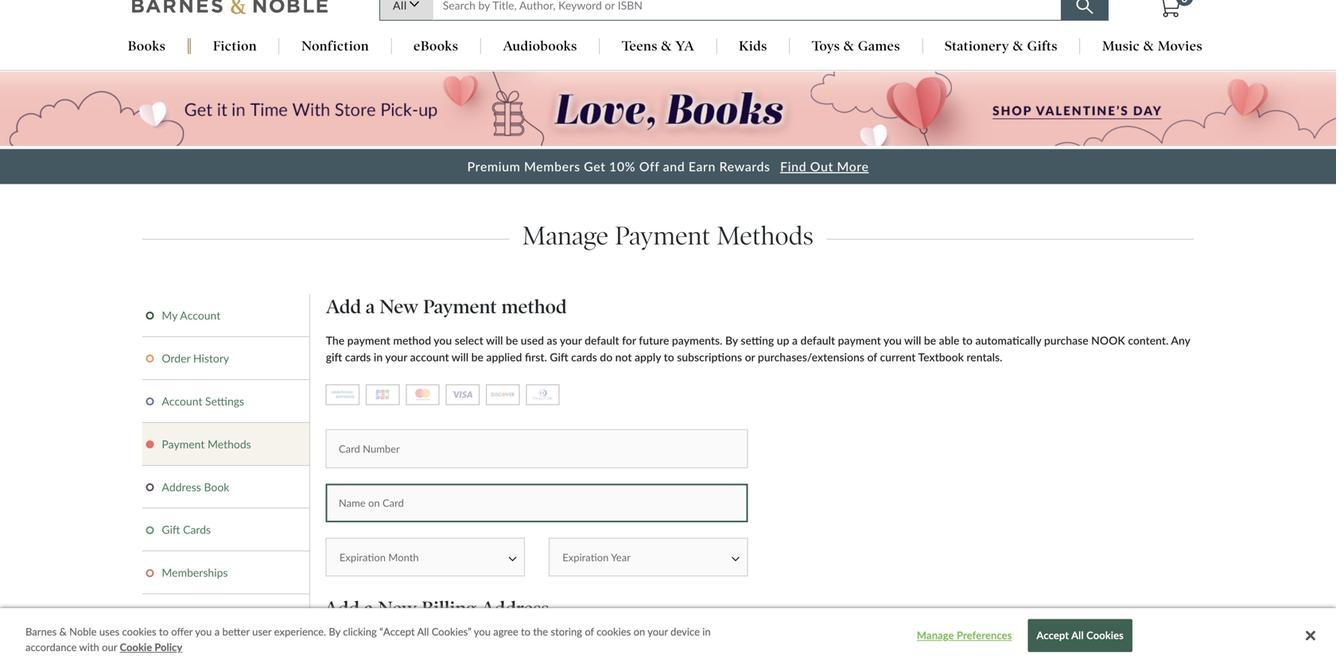 Task type: describe. For each thing, give the bounding box(es) containing it.
expiration year link
[[549, 538, 748, 577]]

device
[[671, 626, 700, 639]]

gift
[[326, 351, 342, 364]]

nonfiction
[[302, 38, 369, 54]]

0 horizontal spatial payment
[[162, 437, 205, 451]]

you up current at the right
[[884, 334, 902, 348]]

privacy alert dialog
[[0, 609, 1337, 664]]

1 cards from the left
[[345, 351, 371, 364]]

kids button
[[717, 38, 790, 56]]

of inside the payment method you select will be used as your default for future payments. by setting up a default payment you will be able to automatically purchase nook content. any gift cards in your account will be applied first. gift cards do not apply to subscriptions or purchases/extensions of current textbook rentals.
[[868, 351, 878, 364]]

accept all cookies button
[[1028, 620, 1133, 653]]

expiration year
[[563, 551, 631, 564]]

fiction
[[213, 38, 257, 54]]

add a new billing address
[[324, 597, 550, 621]]

circle image for memberships
[[146, 570, 154, 578]]

teens & ya button
[[600, 38, 717, 56]]

offer
[[171, 626, 193, 639]]

order
[[162, 352, 190, 365]]

stationery & gifts
[[945, 38, 1058, 54]]

any
[[1172, 334, 1191, 348]]

content.
[[1129, 334, 1169, 348]]

textbook
[[919, 351, 964, 364]]

future
[[639, 334, 670, 348]]

audiobooks
[[503, 38, 578, 54]]

gift cards
[[162, 523, 211, 537]]

our
[[102, 641, 117, 654]]

movies
[[1158, 38, 1203, 54]]

automatically
[[976, 334, 1042, 348]]

new for payment
[[380, 295, 419, 319]]

1 vertical spatial account
[[162, 395, 202, 408]]

on
[[634, 626, 646, 639]]

gift cards link
[[146, 523, 305, 537]]

barnes
[[25, 626, 57, 639]]

gifts
[[1028, 38, 1058, 54]]

0 horizontal spatial be
[[472, 351, 484, 364]]

you left agree at the bottom
[[474, 626, 491, 639]]

0 vertical spatial address
[[162, 480, 201, 494]]

barnes & noble uses cookies to offer you a better user experience. by clicking "accept all cookies" you agree to the storing of cookies on your device in accordance with our
[[25, 626, 711, 654]]

payments.
[[672, 334, 723, 348]]

diners club image
[[526, 385, 560, 405]]

toys
[[812, 38, 841, 54]]

manage payment methods main content
[[0, 71, 1337, 664]]

your inside barnes & noble uses cookies to offer you a better user experience. by clicking "accept all cookies" you agree to the storing of cookies on your device in accordance with our
[[648, 626, 668, 639]]

billing
[[422, 597, 477, 621]]

toys & games
[[812, 38, 901, 54]]

memberships
[[162, 566, 228, 580]]

music & movies
[[1103, 38, 1203, 54]]

rentals.
[[967, 351, 1003, 364]]

order history link
[[146, 352, 305, 365]]

2 payment from the left
[[838, 334, 881, 348]]

of inside barnes & noble uses cookies to offer you a better user experience. by clicking "accept all cookies" you agree to the storing of cookies on your device in accordance with our
[[585, 626, 594, 639]]

Search by Title, Author, Keyword or ISBN text field
[[433, 0, 1062, 21]]

select
[[455, 334, 484, 348]]

visa image
[[446, 385, 480, 405]]

1 cookies from the left
[[122, 626, 156, 639]]

1 horizontal spatial payment
[[423, 295, 497, 319]]

accordance
[[25, 641, 77, 654]]

earn
[[689, 159, 716, 174]]

premium
[[468, 159, 521, 174]]

teens
[[622, 38, 658, 54]]

0 horizontal spatial will
[[452, 351, 469, 364]]

cookies"
[[432, 626, 472, 639]]

my account
[[162, 309, 221, 322]]

circle image for address
[[146, 484, 154, 492]]

month
[[389, 551, 419, 564]]

toys & games button
[[790, 38, 923, 56]]

to right able at the bottom right of the page
[[963, 334, 973, 348]]

stationery
[[945, 38, 1010, 54]]

accept
[[1037, 630, 1070, 642]]

address book link
[[146, 480, 305, 494]]

account settings
[[162, 395, 244, 408]]

jcb image
[[366, 385, 400, 405]]

expiration month
[[340, 551, 419, 564]]

american express image
[[326, 385, 360, 405]]

find
[[781, 159, 807, 174]]

my account link
[[146, 309, 305, 322]]

clicking
[[343, 626, 377, 639]]

books
[[128, 38, 166, 54]]

circle image for account
[[146, 398, 154, 406]]

1 horizontal spatial will
[[486, 334, 503, 348]]

2 horizontal spatial be
[[925, 334, 937, 348]]

a inside barnes & noble uses cookies to offer you a better user experience. by clicking "accept all cookies" you agree to the storing of cookies on your device in accordance with our
[[215, 626, 220, 639]]

2 cards from the left
[[571, 351, 597, 364]]

love, books. get it in time with store pick up. shop valentines day image
[[0, 72, 1337, 146]]

manage payment methods
[[523, 220, 814, 251]]

memberships link
[[146, 566, 305, 580]]

not
[[616, 351, 632, 364]]

policy
[[155, 641, 182, 654]]

cookie
[[120, 641, 152, 654]]

able
[[940, 334, 960, 348]]

expiration for expiration year
[[563, 551, 609, 564]]

2 cookies from the left
[[597, 626, 631, 639]]

cookie policy link
[[120, 640, 182, 656]]

history
[[193, 352, 229, 365]]

2 default from the left
[[801, 334, 836, 348]]

better
[[222, 626, 250, 639]]

to left the
[[521, 626, 531, 639]]

fiction button
[[191, 38, 279, 56]]

up
[[777, 334, 790, 348]]

4 circle image from the top
[[146, 613, 154, 621]]

rewards
[[720, 159, 771, 174]]

add a new payment method
[[326, 295, 567, 319]]

add for add a new billing address
[[324, 597, 360, 621]]

music
[[1103, 38, 1141, 54]]

nameOnCard text field
[[326, 484, 748, 523]]

my
[[162, 309, 178, 322]]

first.
[[525, 351, 547, 364]]

cards
[[183, 523, 211, 537]]

for
[[622, 334, 636, 348]]



Task type: locate. For each thing, give the bounding box(es) containing it.
subscriptions
[[677, 351, 742, 364]]

0 horizontal spatial by
[[329, 626, 341, 639]]

1 horizontal spatial by
[[726, 334, 738, 348]]

in right device
[[703, 626, 711, 639]]

of right storing
[[585, 626, 594, 639]]

new up "accept
[[378, 597, 417, 621]]

stationery & gifts button
[[923, 38, 1080, 56]]

circle image up cookie policy
[[146, 613, 154, 621]]

in inside the payment method you select will be used as your default for future payments. by setting up a default payment you will be able to automatically purchase nook content. any gift cards in your account will be applied first. gift cards do not apply to subscriptions or purchases/extensions of current textbook rentals.
[[374, 351, 383, 364]]

expiration left month
[[340, 551, 386, 564]]

circle image down cookie policy
[[146, 656, 154, 664]]

with
[[79, 641, 99, 654]]

cookie policy
[[120, 641, 182, 654]]

0 horizontal spatial gift
[[162, 523, 180, 537]]

address
[[162, 480, 201, 494], [481, 597, 550, 621]]

0 vertical spatial methods
[[717, 220, 814, 251]]

settings
[[205, 395, 244, 408]]

current
[[880, 351, 916, 364]]

gift left "cards"
[[162, 523, 180, 537]]

0 vertical spatial your
[[560, 334, 582, 348]]

1 horizontal spatial cookies
[[597, 626, 631, 639]]

gift inside the payment method you select will be used as your default for future payments. by setting up a default payment you will be able to automatically purchase nook content. any gift cards in your account will be applied first. gift cards do not apply to subscriptions or purchases/extensions of current textbook rentals.
[[550, 351, 569, 364]]

0 vertical spatial method
[[502, 295, 567, 319]]

& left gifts
[[1014, 38, 1024, 54]]

1 horizontal spatial default
[[801, 334, 836, 348]]

a inside the payment method you select will be used as your default for future payments. by setting up a default payment you will be able to automatically purchase nook content. any gift cards in your account will be applied first. gift cards do not apply to subscriptions or purchases/extensions of current textbook rentals.
[[793, 334, 798, 348]]

&
[[662, 38, 672, 54], [844, 38, 855, 54], [1014, 38, 1024, 54], [1144, 38, 1155, 54], [59, 626, 67, 639]]

will down select at the left bottom of the page
[[452, 351, 469, 364]]

methods down rewards
[[717, 220, 814, 251]]

default up purchases/extensions
[[801, 334, 836, 348]]

add for add a new payment method
[[326, 295, 361, 319]]

gift down as
[[550, 351, 569, 364]]

circle image left order at the bottom left
[[146, 355, 154, 363]]

the
[[326, 334, 345, 348]]

circle image
[[146, 355, 154, 363], [146, 441, 154, 449], [146, 570, 154, 578], [146, 613, 154, 621], [146, 656, 154, 664]]

& right music
[[1144, 38, 1155, 54]]

1 vertical spatial new
[[378, 597, 417, 621]]

search image
[[1077, 0, 1094, 14]]

1 horizontal spatial be
[[506, 334, 518, 348]]

0 vertical spatial manage
[[523, 220, 609, 251]]

payment methods
[[162, 437, 251, 451]]

the payment method you select will be used as your default for future payments. by setting up a default payment you will be able to automatically purchase nook content. any gift cards in your account will be applied first. gift cards do not apply to subscriptions or purchases/extensions of current textbook rentals.
[[326, 334, 1191, 364]]

& for toys
[[844, 38, 855, 54]]

expiration for expiration month
[[340, 551, 386, 564]]

& up accordance at the left of page
[[59, 626, 67, 639]]

newCardNumber text field
[[326, 430, 748, 469]]

1 circle image from the top
[[146, 312, 154, 320]]

3 circle image from the top
[[146, 484, 154, 492]]

experience.
[[274, 626, 326, 639]]

2 vertical spatial payment
[[162, 437, 205, 451]]

and
[[663, 159, 685, 174]]

kids
[[739, 38, 768, 54]]

out
[[811, 159, 834, 174]]

all right accept in the right bottom of the page
[[1072, 630, 1084, 642]]

circle image inside gift cards link
[[146, 527, 154, 535]]

0 vertical spatial new
[[380, 295, 419, 319]]

apply
[[635, 351, 661, 364]]

0 horizontal spatial cards
[[345, 351, 371, 364]]

do
[[600, 351, 613, 364]]

circle image for my
[[146, 312, 154, 320]]

accept all cookies
[[1037, 630, 1124, 642]]

payment down premium members get 10% off and earn rewards find out more
[[615, 220, 711, 251]]

of
[[868, 351, 878, 364], [585, 626, 594, 639]]

circle image inside order history link
[[146, 355, 154, 363]]

will up applied
[[486, 334, 503, 348]]

payment up select at the left bottom of the page
[[423, 295, 497, 319]]

payment right the
[[347, 334, 391, 348]]

& inside music & movies button
[[1144, 38, 1155, 54]]

account settings link
[[146, 395, 305, 408]]

methods down account settings link on the bottom left of page
[[208, 437, 251, 451]]

manage inside manage preferences button
[[917, 630, 955, 642]]

"accept
[[380, 626, 415, 639]]

2 circle image from the top
[[146, 398, 154, 406]]

account right my
[[180, 309, 221, 322]]

0 horizontal spatial in
[[374, 351, 383, 364]]

in inside barnes & noble uses cookies to offer you a better user experience. by clicking "accept all cookies" you agree to the storing of cookies on your device in accordance with our
[[703, 626, 711, 639]]

setting
[[741, 334, 775, 348]]

& inside teens & ya button
[[662, 38, 672, 54]]

2 circle image from the top
[[146, 441, 154, 449]]

be
[[506, 334, 518, 348], [925, 334, 937, 348], [472, 351, 484, 364]]

your left account on the bottom of page
[[385, 351, 408, 364]]

circle image for gift
[[146, 527, 154, 535]]

1 horizontal spatial cards
[[571, 351, 597, 364]]

1 horizontal spatial of
[[868, 351, 878, 364]]

your right on
[[648, 626, 668, 639]]

all inside barnes & noble uses cookies to offer you a better user experience. by clicking "accept all cookies" you agree to the storing of cookies on your device in accordance with our
[[417, 626, 429, 639]]

circle image inside 'address book' link
[[146, 484, 154, 492]]

circle image inside my account link
[[146, 312, 154, 320]]

get
[[584, 159, 606, 174]]

& for teens
[[662, 38, 672, 54]]

1 horizontal spatial in
[[703, 626, 711, 639]]

address left "book"
[[162, 480, 201, 494]]

order history
[[162, 352, 229, 365]]

circle image inside memberships link
[[146, 570, 154, 578]]

1 horizontal spatial all
[[1072, 630, 1084, 642]]

1 default from the left
[[585, 334, 620, 348]]

be up applied
[[506, 334, 518, 348]]

cart image
[[1160, 0, 1181, 18]]

1 horizontal spatial gift
[[550, 351, 569, 364]]

circle image inside account settings link
[[146, 398, 154, 406]]

1 vertical spatial your
[[385, 351, 408, 364]]

account left settings
[[162, 395, 202, 408]]

& inside barnes & noble uses cookies to offer you a better user experience. by clicking "accept all cookies" you agree to the storing of cookies on your device in accordance with our
[[59, 626, 67, 639]]

discover image
[[486, 385, 520, 405]]

the
[[533, 626, 548, 639]]

audiobooks button
[[481, 38, 600, 56]]

expiration left 'year'
[[563, 551, 609, 564]]

manage for manage payment methods
[[523, 220, 609, 251]]

2 expiration from the left
[[563, 551, 609, 564]]

& inside "stationery & gifts" button
[[1014, 38, 1024, 54]]

circle image left "address book"
[[146, 484, 154, 492]]

to
[[963, 334, 973, 348], [664, 351, 675, 364], [159, 626, 169, 639], [521, 626, 531, 639]]

manage left preferences on the bottom right of the page
[[917, 630, 955, 642]]

1 vertical spatial payment
[[423, 295, 497, 319]]

or
[[745, 351, 756, 364]]

method
[[502, 295, 567, 319], [393, 334, 431, 348]]

1 vertical spatial of
[[585, 626, 594, 639]]

circle image for order history
[[146, 355, 154, 363]]

1 horizontal spatial expiration
[[563, 551, 609, 564]]

cookies up the cookie
[[122, 626, 156, 639]]

& for barnes
[[59, 626, 67, 639]]

ebooks button
[[392, 38, 481, 56]]

0 vertical spatial add
[[326, 295, 361, 319]]

ebooks
[[414, 38, 459, 54]]

circle image left gift cards
[[146, 527, 154, 535]]

method up account on the bottom of page
[[393, 334, 431, 348]]

nonfiction button
[[279, 38, 391, 56]]

book
[[204, 480, 229, 494]]

4 circle image from the top
[[146, 527, 154, 535]]

circle image left "payment methods"
[[146, 441, 154, 449]]

& inside toys & games button
[[844, 38, 855, 54]]

circle image left my
[[146, 312, 154, 320]]

0 vertical spatial of
[[868, 351, 878, 364]]

2 horizontal spatial payment
[[615, 220, 711, 251]]

add up clicking at the bottom of the page
[[324, 597, 360, 621]]

1 circle image from the top
[[146, 355, 154, 363]]

0 vertical spatial payment
[[615, 220, 711, 251]]

0 vertical spatial in
[[374, 351, 383, 364]]

1 vertical spatial gift
[[162, 523, 180, 537]]

0 horizontal spatial your
[[385, 351, 408, 364]]

payment
[[347, 334, 391, 348], [838, 334, 881, 348]]

be down select at the left bottom of the page
[[472, 351, 484, 364]]

purchases/extensions
[[758, 351, 865, 364]]

1 horizontal spatial manage
[[917, 630, 955, 642]]

1 horizontal spatial your
[[560, 334, 582, 348]]

0 horizontal spatial methods
[[208, 437, 251, 451]]

members
[[524, 159, 581, 174]]

to up policy
[[159, 626, 169, 639]]

1 vertical spatial method
[[393, 334, 431, 348]]

1 horizontal spatial method
[[502, 295, 567, 319]]

1 horizontal spatial methods
[[717, 220, 814, 251]]

& right toys
[[844, 38, 855, 54]]

cards right gift
[[345, 351, 371, 364]]

0 horizontal spatial address
[[162, 480, 201, 494]]

1 vertical spatial methods
[[208, 437, 251, 451]]

gift
[[550, 351, 569, 364], [162, 523, 180, 537]]

1 vertical spatial in
[[703, 626, 711, 639]]

you up account on the bottom of page
[[434, 334, 452, 348]]

payment
[[615, 220, 711, 251], [423, 295, 497, 319], [162, 437, 205, 451]]

manage preferences button
[[915, 620, 1015, 652]]

more
[[837, 159, 869, 174]]

5 circle image from the top
[[146, 656, 154, 664]]

premium members get 10% off and earn rewards find out more
[[468, 159, 869, 174]]

new for billing
[[378, 597, 417, 621]]

0 horizontal spatial payment
[[347, 334, 391, 348]]

0 horizontal spatial of
[[585, 626, 594, 639]]

storing
[[551, 626, 582, 639]]

manage
[[523, 220, 609, 251], [917, 630, 955, 642]]

methods
[[717, 220, 814, 251], [208, 437, 251, 451]]

2 vertical spatial your
[[648, 626, 668, 639]]

as
[[547, 334, 558, 348]]

manage for manage preferences
[[917, 630, 955, 642]]

address up agree at the bottom
[[481, 597, 550, 621]]

10%
[[610, 159, 636, 174]]

you right offer
[[195, 626, 212, 639]]

3 circle image from the top
[[146, 570, 154, 578]]

circle image
[[146, 312, 154, 320], [146, 398, 154, 406], [146, 484, 154, 492], [146, 527, 154, 535]]

& for stationery
[[1014, 38, 1024, 54]]

2 horizontal spatial will
[[905, 334, 922, 348]]

address book
[[162, 480, 229, 494]]

add up the
[[326, 295, 361, 319]]

1 payment from the left
[[347, 334, 391, 348]]

0 vertical spatial gift
[[550, 351, 569, 364]]

purchase
[[1045, 334, 1089, 348]]

cookies left on
[[597, 626, 631, 639]]

used
[[521, 334, 544, 348]]

0 horizontal spatial expiration
[[340, 551, 386, 564]]

cards left do
[[571, 351, 597, 364]]

method up used
[[502, 295, 567, 319]]

manage down members
[[523, 220, 609, 251]]

off
[[640, 159, 660, 174]]

0 horizontal spatial manage
[[523, 220, 609, 251]]

circle image inside payment methods link
[[146, 441, 154, 449]]

None field
[[433, 0, 1062, 21]]

1 vertical spatial by
[[329, 626, 341, 639]]

all right "accept
[[417, 626, 429, 639]]

your
[[560, 334, 582, 348], [385, 351, 408, 364], [648, 626, 668, 639]]

applied
[[487, 351, 522, 364]]

teens & ya
[[622, 38, 695, 54]]

by
[[726, 334, 738, 348], [329, 626, 341, 639]]

in up jcb icon
[[374, 351, 383, 364]]

method inside the payment method you select will be used as your default for future payments. by setting up a default payment you will be able to automatically purchase nook content. any gift cards in your account will be applied first. gift cards do not apply to subscriptions or purchases/extensions of current textbook rentals.
[[393, 334, 431, 348]]

1 horizontal spatial address
[[481, 597, 550, 621]]

0 vertical spatial account
[[180, 309, 221, 322]]

logo image
[[132, 0, 329, 18]]

of left current at the right
[[868, 351, 878, 364]]

year
[[611, 551, 631, 564]]

payment up "address book"
[[162, 437, 205, 451]]

0 horizontal spatial method
[[393, 334, 431, 348]]

2 horizontal spatial your
[[648, 626, 668, 639]]

1 expiration from the left
[[340, 551, 386, 564]]

be left able at the bottom right of the page
[[925, 334, 937, 348]]

new up account on the bottom of page
[[380, 295, 419, 319]]

circle image left account settings
[[146, 398, 154, 406]]

agree
[[494, 626, 519, 639]]

expiration
[[340, 551, 386, 564], [563, 551, 609, 564]]

games
[[858, 38, 901, 54]]

0 horizontal spatial default
[[585, 334, 620, 348]]

all inside button
[[1072, 630, 1084, 642]]

cookies
[[1087, 630, 1124, 642]]

manage preferences
[[917, 630, 1013, 642]]

by inside the payment method you select will be used as your default for future payments. by setting up a default payment you will be able to automatically purchase nook content. any gift cards in your account will be applied first. gift cards do not apply to subscriptions or purchases/extensions of current textbook rentals.
[[726, 334, 738, 348]]

1 vertical spatial add
[[324, 597, 360, 621]]

1 horizontal spatial payment
[[838, 334, 881, 348]]

will up current at the right
[[905, 334, 922, 348]]

0 vertical spatial by
[[726, 334, 738, 348]]

0 horizontal spatial all
[[417, 626, 429, 639]]

circle image left memberships at the left
[[146, 570, 154, 578]]

by left clicking at the bottom of the page
[[329, 626, 341, 639]]

1 vertical spatial address
[[481, 597, 550, 621]]

by inside barnes & noble uses cookies to offer you a better user experience. by clicking "accept all cookies" you agree to the storing of cookies on your device in accordance with our
[[329, 626, 341, 639]]

in
[[374, 351, 383, 364], [703, 626, 711, 639]]

your right as
[[560, 334, 582, 348]]

by left the setting
[[726, 334, 738, 348]]

a
[[366, 295, 375, 319], [793, 334, 798, 348], [364, 597, 374, 621], [215, 626, 220, 639]]

& for music
[[1144, 38, 1155, 54]]

circle image for payment methods
[[146, 441, 154, 449]]

default up do
[[585, 334, 620, 348]]

noble
[[69, 626, 97, 639]]

1 vertical spatial manage
[[917, 630, 955, 642]]

manage inside manage payment methods main content
[[523, 220, 609, 251]]

to right apply
[[664, 351, 675, 364]]

wishlists
[[162, 609, 206, 623]]

0 horizontal spatial cookies
[[122, 626, 156, 639]]

account
[[180, 309, 221, 322], [162, 395, 202, 408]]

payment up current at the right
[[838, 334, 881, 348]]

mastercard image
[[406, 385, 440, 405]]

& left ya
[[662, 38, 672, 54]]

you
[[434, 334, 452, 348], [884, 334, 902, 348], [195, 626, 212, 639], [474, 626, 491, 639]]

expiration month link
[[326, 538, 525, 577]]



Task type: vqa. For each thing, say whether or not it's contained in the screenshot.
$14.99 to the left
no



